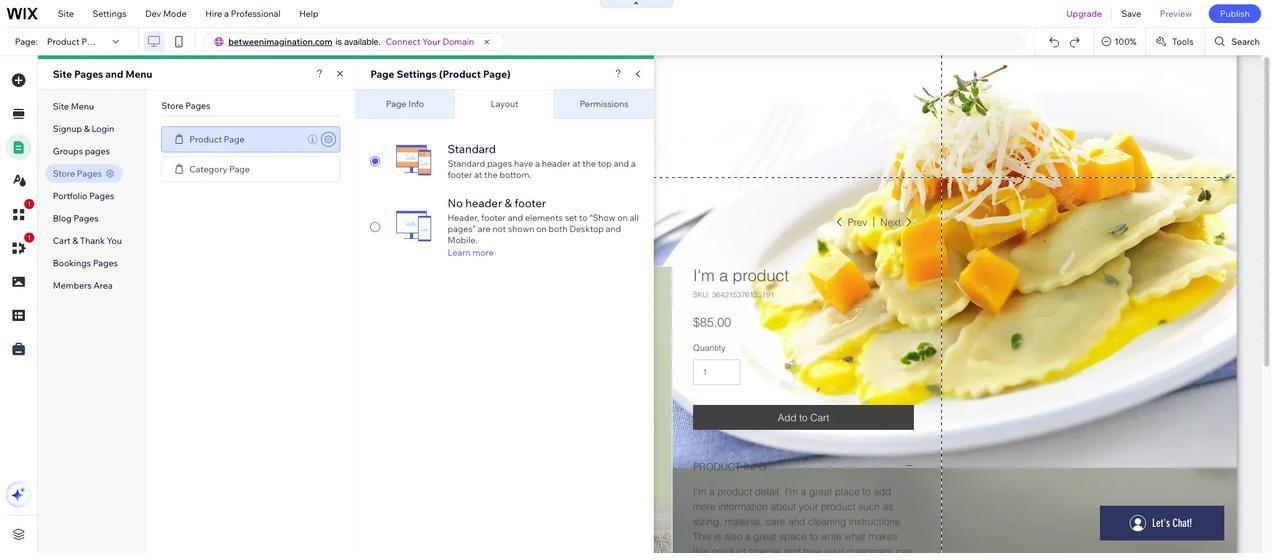 Task type: describe. For each thing, give the bounding box(es) containing it.
100% button
[[1095, 28, 1146, 55]]

hire a professional
[[205, 8, 281, 19]]

page info
[[386, 98, 424, 110]]

bottom.
[[500, 169, 532, 181]]

page up site pages and menu
[[82, 36, 102, 47]]

1 horizontal spatial settings
[[397, 68, 437, 80]]

0 horizontal spatial the
[[484, 169, 498, 181]]

have
[[514, 158, 534, 169]]

is
[[336, 37, 342, 47]]

2 1 button from the top
[[6, 233, 34, 261]]

connect
[[386, 36, 421, 47]]

1 horizontal spatial menu
[[126, 68, 152, 80]]

1 horizontal spatial footer
[[482, 212, 506, 223]]

1 vertical spatial menu
[[71, 101, 94, 112]]

groups pages
[[53, 146, 110, 157]]

1 for 1st 1 button from the top of the page
[[27, 200, 31, 208]]

desktop
[[570, 223, 604, 235]]

0 vertical spatial product page
[[47, 36, 102, 47]]

and right not
[[508, 212, 523, 223]]

your
[[423, 36, 441, 47]]

blog
[[53, 213, 72, 224]]

bookings pages
[[53, 258, 118, 269]]

signup & login
[[53, 123, 114, 134]]

header inside "no header & footer header, footer and elements set to "show on all pages" are not shown on both desktop and mobile. learn more"
[[466, 196, 503, 210]]

help
[[299, 8, 319, 19]]

save
[[1122, 8, 1142, 19]]

portfolio pages
[[53, 190, 114, 202]]

pages"
[[448, 223, 476, 235]]

info
[[409, 98, 424, 110]]

standard standard pages have a header at the top and a footer at the bottom.
[[448, 142, 636, 181]]

publish
[[1221, 8, 1251, 19]]

& for signup & login
[[84, 123, 90, 134]]

"show
[[590, 212, 616, 223]]

login
[[92, 123, 114, 134]]

1 horizontal spatial at
[[573, 158, 581, 169]]

0 horizontal spatial on
[[537, 223, 547, 235]]

tools button
[[1147, 28, 1205, 55]]

1 vertical spatial product page
[[190, 134, 245, 145]]

no header & footer header, footer and elements set to "show on all pages" are not shown on both desktop and mobile. learn more
[[448, 196, 639, 258]]

and left "all"
[[606, 223, 621, 235]]

and up login
[[105, 68, 123, 80]]

mobile.
[[448, 235, 478, 246]]

0 horizontal spatial a
[[224, 8, 229, 19]]

header inside standard standard pages have a header at the top and a footer at the bottom.
[[542, 158, 571, 169]]

portfolio
[[53, 190, 87, 202]]

0 vertical spatial pages
[[85, 146, 110, 157]]

groups
[[53, 146, 83, 157]]

0 horizontal spatial store
[[53, 168, 75, 179]]

site for site menu
[[53, 101, 69, 112]]

learn
[[448, 247, 471, 258]]

1 vertical spatial product
[[190, 134, 222, 145]]

tools
[[1173, 36, 1194, 47]]

page settings (product page)
[[371, 68, 511, 80]]

footer inside standard standard pages have a header at the top and a footer at the bottom.
[[448, 169, 473, 181]]

more
[[473, 247, 494, 258]]

header,
[[448, 212, 480, 223]]

to
[[580, 212, 588, 223]]

category
[[190, 163, 227, 175]]

bookings
[[53, 258, 91, 269]]

preview
[[1161, 8, 1193, 19]]

2 horizontal spatial footer
[[515, 196, 547, 210]]

you
[[107, 235, 122, 247]]

1 horizontal spatial store
[[162, 100, 184, 111]]

0 vertical spatial store pages
[[162, 100, 211, 111]]

page)
[[483, 68, 511, 80]]

site for site
[[58, 8, 74, 19]]

are
[[478, 223, 491, 235]]



Task type: vqa. For each thing, say whether or not it's contained in the screenshot.
Embed Code on the left of the page
no



Task type: locate. For each thing, give the bounding box(es) containing it.
0 vertical spatial product
[[47, 36, 80, 47]]

pages left have
[[487, 158, 512, 169]]

footer up no
[[448, 169, 473, 181]]

1 vertical spatial store
[[53, 168, 75, 179]]

header right have
[[542, 158, 571, 169]]

both
[[549, 223, 568, 235]]

pages
[[74, 68, 103, 80], [186, 100, 211, 111], [77, 168, 102, 179], [89, 190, 114, 202], [74, 213, 99, 224], [93, 258, 118, 269]]

search button
[[1206, 28, 1272, 55]]

1 horizontal spatial pages
[[487, 158, 512, 169]]

dev mode
[[145, 8, 187, 19]]

a
[[224, 8, 229, 19], [536, 158, 540, 169], [631, 158, 636, 169]]

cart & thank you
[[53, 235, 122, 247]]

the left 'top'
[[583, 158, 596, 169]]

product up site pages and menu
[[47, 36, 80, 47]]

menu down dev
[[126, 68, 152, 80]]

at left bottom.
[[474, 169, 483, 181]]

1 button left blog
[[6, 199, 34, 228]]

members area
[[53, 280, 113, 291]]

menu
[[126, 68, 152, 80], [71, 101, 94, 112]]

footer left shown
[[482, 212, 506, 223]]

blog pages
[[53, 213, 99, 224]]

search
[[1232, 36, 1261, 47]]

1 horizontal spatial product
[[190, 134, 222, 145]]

elements
[[525, 212, 563, 223]]

a right have
[[536, 158, 540, 169]]

dev
[[145, 8, 161, 19]]

1 horizontal spatial header
[[542, 158, 571, 169]]

1 1 button from the top
[[6, 199, 34, 228]]

1 horizontal spatial the
[[583, 158, 596, 169]]

mode
[[163, 8, 187, 19]]

available.
[[344, 37, 381, 47]]

settings left dev
[[93, 8, 127, 19]]

site
[[58, 8, 74, 19], [53, 68, 72, 80], [53, 101, 69, 112]]

cart
[[53, 235, 71, 247]]

product up category
[[190, 134, 222, 145]]

0 horizontal spatial footer
[[448, 169, 473, 181]]

0 vertical spatial 1
[[27, 200, 31, 208]]

page left info
[[386, 98, 407, 110]]

thank
[[80, 235, 105, 247]]

a right 'top'
[[631, 158, 636, 169]]

on
[[618, 212, 628, 223], [537, 223, 547, 235]]

and inside standard standard pages have a header at the top and a footer at the bottom.
[[614, 158, 629, 169]]

standard down layout
[[448, 142, 496, 156]]

0 vertical spatial menu
[[126, 68, 152, 80]]

& right cart
[[72, 235, 78, 247]]

1 vertical spatial standard
[[448, 158, 485, 169]]

2 1 from the top
[[27, 234, 31, 242]]

standard up no
[[448, 158, 485, 169]]

standard
[[448, 142, 496, 156], [448, 158, 485, 169]]

& up not
[[505, 196, 512, 210]]

betweenimagination.com
[[228, 36, 333, 47]]

& left login
[[84, 123, 90, 134]]

permissions
[[580, 98, 629, 110]]

0 vertical spatial standard
[[448, 142, 496, 156]]

1 vertical spatial header
[[466, 196, 503, 210]]

footer up elements
[[515, 196, 547, 210]]

settings up info
[[397, 68, 437, 80]]

header
[[542, 158, 571, 169], [466, 196, 503, 210]]

at
[[573, 158, 581, 169], [474, 169, 483, 181]]

2 horizontal spatial &
[[505, 196, 512, 210]]

on left "all"
[[618, 212, 628, 223]]

1 vertical spatial settings
[[397, 68, 437, 80]]

1 vertical spatial 1
[[27, 234, 31, 242]]

page
[[82, 36, 102, 47], [371, 68, 395, 80], [386, 98, 407, 110], [224, 134, 245, 145], [229, 163, 250, 175]]

1 left portfolio
[[27, 200, 31, 208]]

signup
[[53, 123, 82, 134]]

1 button
[[6, 199, 34, 228], [6, 233, 34, 261]]

domain
[[443, 36, 474, 47]]

product page up category page
[[190, 134, 245, 145]]

layout
[[491, 98, 519, 110]]

area
[[94, 280, 113, 291]]

0 horizontal spatial pages
[[85, 146, 110, 157]]

0 vertical spatial 1 button
[[6, 199, 34, 228]]

2 vertical spatial site
[[53, 101, 69, 112]]

1 vertical spatial pages
[[487, 158, 512, 169]]

learn more button
[[448, 247, 494, 258]]

page up the page info
[[371, 68, 395, 80]]

&
[[84, 123, 90, 134], [505, 196, 512, 210], [72, 235, 78, 247]]

no
[[448, 196, 463, 210]]

0 horizontal spatial store pages
[[53, 168, 102, 179]]

1 horizontal spatial store pages
[[162, 100, 211, 111]]

site pages and menu
[[53, 68, 152, 80]]

footer
[[448, 169, 473, 181], [515, 196, 547, 210], [482, 212, 506, 223]]

1 vertical spatial 1 button
[[6, 233, 34, 261]]

0 vertical spatial &
[[84, 123, 90, 134]]

1 horizontal spatial a
[[536, 158, 540, 169]]

0 horizontal spatial settings
[[93, 8, 127, 19]]

site menu
[[53, 101, 94, 112]]

1 horizontal spatial product page
[[190, 134, 245, 145]]

preview button
[[1151, 0, 1202, 27]]

save button
[[1113, 0, 1151, 27]]

a right hire
[[224, 8, 229, 19]]

page up category page
[[224, 134, 245, 145]]

upgrade
[[1067, 8, 1103, 19]]

set
[[565, 212, 578, 223]]

product page up site pages and menu
[[47, 36, 102, 47]]

1 standard from the top
[[448, 142, 496, 156]]

the
[[583, 158, 596, 169], [484, 169, 498, 181]]

menu up signup & login
[[71, 101, 94, 112]]

shown
[[508, 223, 535, 235]]

0 vertical spatial store
[[162, 100, 184, 111]]

0 horizontal spatial product
[[47, 36, 80, 47]]

0 horizontal spatial &
[[72, 235, 78, 247]]

0 vertical spatial settings
[[93, 8, 127, 19]]

0 vertical spatial site
[[58, 8, 74, 19]]

header up header,
[[466, 196, 503, 210]]

& inside "no header & footer header, footer and elements set to "show on all pages" are not shown on both desktop and mobile. learn more"
[[505, 196, 512, 210]]

professional
[[231, 8, 281, 19]]

0 horizontal spatial at
[[474, 169, 483, 181]]

the left bottom.
[[484, 169, 498, 181]]

members
[[53, 280, 92, 291]]

100%
[[1115, 36, 1137, 47]]

product page
[[47, 36, 102, 47], [190, 134, 245, 145]]

1 left cart
[[27, 234, 31, 242]]

page right category
[[229, 163, 250, 175]]

store
[[162, 100, 184, 111], [53, 168, 75, 179]]

and
[[105, 68, 123, 80], [614, 158, 629, 169], [508, 212, 523, 223], [606, 223, 621, 235]]

all
[[630, 212, 639, 223]]

& for cart & thank you
[[72, 235, 78, 247]]

0 vertical spatial header
[[542, 158, 571, 169]]

1 vertical spatial store pages
[[53, 168, 102, 179]]

2 vertical spatial footer
[[482, 212, 506, 223]]

pages inside standard standard pages have a header at the top and a footer at the bottom.
[[487, 158, 512, 169]]

top
[[598, 158, 612, 169]]

1
[[27, 200, 31, 208], [27, 234, 31, 242]]

1 button left cart
[[6, 233, 34, 261]]

product
[[47, 36, 80, 47], [190, 134, 222, 145]]

1 vertical spatial footer
[[515, 196, 547, 210]]

0 horizontal spatial menu
[[71, 101, 94, 112]]

1 for second 1 button from the top
[[27, 234, 31, 242]]

1 vertical spatial site
[[53, 68, 72, 80]]

0 horizontal spatial header
[[466, 196, 503, 210]]

1 vertical spatial &
[[505, 196, 512, 210]]

(product
[[439, 68, 481, 80]]

0 horizontal spatial product page
[[47, 36, 102, 47]]

not
[[493, 223, 506, 235]]

store pages
[[162, 100, 211, 111], [53, 168, 102, 179]]

site for site pages and menu
[[53, 68, 72, 80]]

0 vertical spatial footer
[[448, 169, 473, 181]]

category page
[[190, 163, 250, 175]]

2 vertical spatial &
[[72, 235, 78, 247]]

1 horizontal spatial &
[[84, 123, 90, 134]]

hire
[[205, 8, 222, 19]]

2 horizontal spatial a
[[631, 158, 636, 169]]

on left both
[[537, 223, 547, 235]]

pages
[[85, 146, 110, 157], [487, 158, 512, 169]]

2 standard from the top
[[448, 158, 485, 169]]

at left 'top'
[[573, 158, 581, 169]]

pages down login
[[85, 146, 110, 157]]

settings
[[93, 8, 127, 19], [397, 68, 437, 80]]

and right 'top'
[[614, 158, 629, 169]]

publish button
[[1210, 4, 1262, 23]]

1 1 from the top
[[27, 200, 31, 208]]

is available. connect your domain
[[336, 36, 474, 47]]

1 horizontal spatial on
[[618, 212, 628, 223]]



